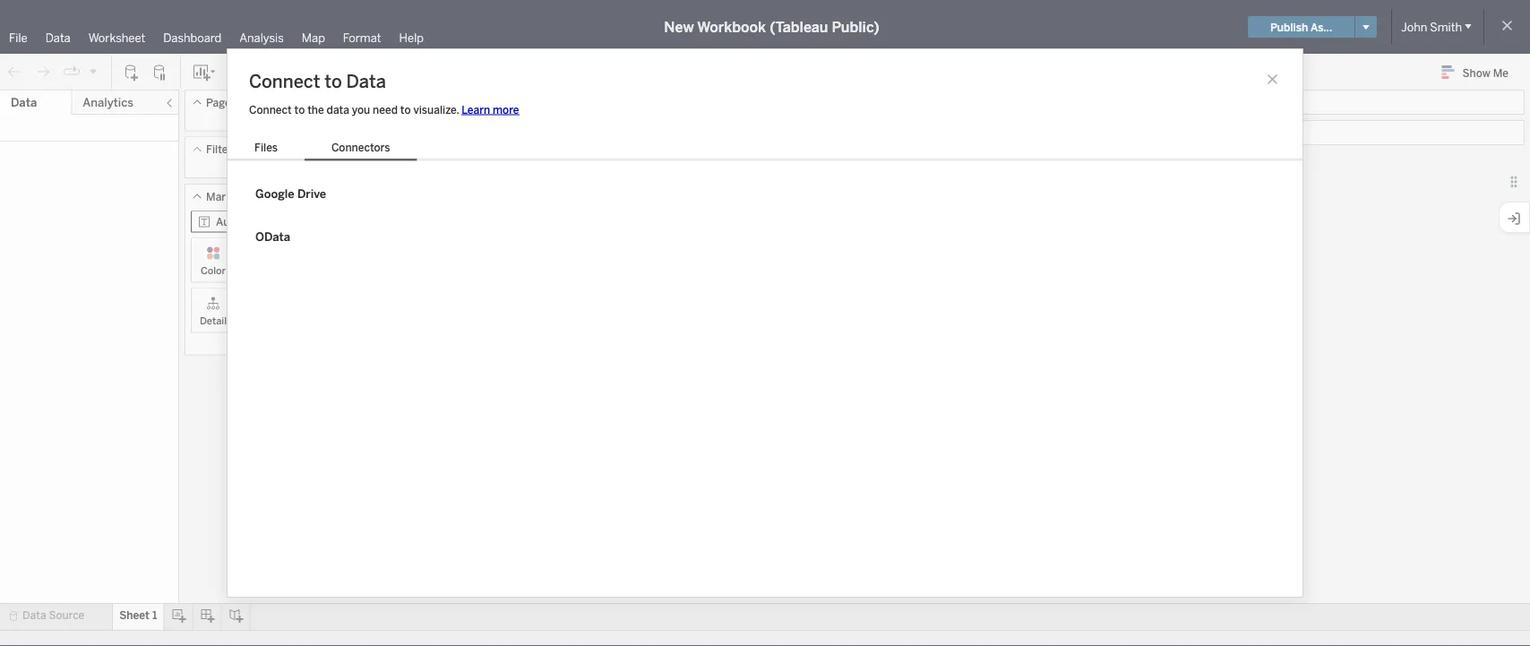 Task type: locate. For each thing, give the bounding box(es) containing it.
sheet right the source
[[119, 609, 150, 622]]

connect up the
[[249, 71, 320, 92]]

0 vertical spatial sheet
[[357, 160, 406, 185]]

google drive button
[[249, 183, 428, 204]]

data
[[327, 103, 349, 116]]

sheet
[[357, 160, 406, 185], [119, 609, 150, 622]]

files
[[255, 141, 278, 154]]

1 vertical spatial sheet
[[119, 609, 150, 622]]

analytics
[[83, 95, 133, 110]]

sort ascending image
[[336, 63, 354, 81]]

1 vertical spatial sheet 1
[[119, 609, 157, 622]]

swap rows and columns image
[[307, 63, 325, 81]]

format
[[343, 30, 381, 45]]

filters
[[206, 143, 238, 156]]

1 vertical spatial connect
[[249, 103, 292, 116]]

0 horizontal spatial to
[[294, 103, 305, 116]]

to
[[325, 71, 342, 92], [294, 103, 305, 116], [400, 103, 411, 116]]

redo image
[[34, 63, 52, 81]]

0 vertical spatial connect
[[249, 71, 320, 92]]

1 horizontal spatial to
[[325, 71, 342, 92]]

data
[[45, 30, 71, 45], [347, 71, 386, 92], [11, 95, 37, 110], [22, 609, 46, 622]]

0 horizontal spatial replay animation image
[[63, 63, 81, 81]]

to right need
[[400, 103, 411, 116]]

show
[[1463, 66, 1491, 79]]

workbook
[[697, 18, 766, 35]]

connect
[[249, 71, 320, 92], [249, 103, 292, 116]]

map
[[302, 30, 325, 45]]

sheet down "connectors"
[[357, 160, 406, 185]]

replay animation image right redo icon
[[63, 63, 81, 81]]

connect for connect to data
[[249, 71, 320, 92]]

0 horizontal spatial sheet
[[119, 609, 150, 622]]

sheet 1 down "connectors"
[[357, 160, 420, 185]]

1 connect from the top
[[249, 71, 320, 92]]

sheet 1
[[357, 160, 420, 185], [119, 609, 157, 622]]

replay animation image
[[63, 63, 81, 81], [88, 66, 99, 76]]

detail
[[200, 315, 227, 327]]

source
[[49, 609, 84, 622]]

1 horizontal spatial 1
[[410, 160, 420, 185]]

to up data on the left top of the page
[[325, 71, 342, 92]]

the
[[308, 103, 324, 116]]

0 vertical spatial 1
[[410, 160, 420, 185]]

1 down visualize. in the top left of the page
[[410, 160, 420, 185]]

1
[[410, 160, 420, 185], [152, 609, 157, 622]]

sheet 1 right the source
[[119, 609, 157, 622]]

connect down clear sheet "icon"
[[249, 103, 292, 116]]

help
[[399, 30, 424, 45]]

0 horizontal spatial 1
[[152, 609, 157, 622]]

show me
[[1463, 66, 1509, 79]]

new
[[664, 18, 694, 35]]

analysis
[[240, 30, 284, 45]]

to left the
[[294, 103, 305, 116]]

visualize.
[[414, 103, 459, 116]]

connect for connect to the data you need to visualize. learn more
[[249, 103, 292, 116]]

undo image
[[5, 63, 23, 81]]

learn
[[462, 103, 490, 116]]

need
[[373, 103, 398, 116]]

as...
[[1311, 20, 1333, 33]]

you
[[352, 103, 370, 116]]

1 right the source
[[152, 609, 157, 622]]

dashboard
[[163, 30, 222, 45]]

clear sheet image
[[256, 63, 285, 81]]

0 vertical spatial sheet 1
[[357, 160, 420, 185]]

list box
[[228, 138, 417, 161]]

replay animation image up analytics
[[88, 66, 99, 76]]

duplicate image
[[228, 63, 246, 81]]

list box containing files
[[228, 138, 417, 161]]

collapse image
[[164, 98, 175, 108]]

john
[[1402, 20, 1428, 34]]

john smith
[[1402, 20, 1463, 34]]

public)
[[832, 18, 880, 35]]

to for data
[[325, 71, 342, 92]]

publish
[[1271, 20, 1309, 33]]

data source
[[22, 609, 84, 622]]

2 connect from the top
[[249, 103, 292, 116]]

1 horizontal spatial sheet
[[357, 160, 406, 185]]

sort descending image
[[365, 63, 383, 81]]



Task type: describe. For each thing, give the bounding box(es) containing it.
1 horizontal spatial sheet 1
[[357, 160, 420, 185]]

1 horizontal spatial replay animation image
[[88, 66, 99, 76]]

google
[[255, 186, 295, 201]]

file
[[9, 30, 28, 45]]

new worksheet image
[[192, 63, 217, 81]]

new workbook (tableau public)
[[664, 18, 880, 35]]

more
[[493, 103, 519, 116]]

0 horizontal spatial sheet 1
[[119, 609, 157, 622]]

pause auto updates image
[[151, 63, 169, 81]]

google drive
[[255, 186, 326, 201]]

data up redo icon
[[45, 30, 71, 45]]

drive
[[298, 186, 326, 201]]

connectors
[[332, 141, 390, 154]]

data down undo image
[[11, 95, 37, 110]]

pages
[[206, 96, 236, 109]]

odata
[[255, 229, 291, 244]]

to for the
[[294, 103, 305, 116]]

show me button
[[1435, 58, 1525, 86]]

data up you
[[347, 71, 386, 92]]

data left the source
[[22, 609, 46, 622]]

odata button
[[249, 226, 428, 247]]

(tableau
[[770, 18, 829, 35]]

connect to data
[[249, 71, 386, 92]]

publish as... button
[[1248, 16, 1355, 38]]

learn more link
[[462, 103, 519, 116]]

publish as...
[[1271, 20, 1333, 33]]

me
[[1494, 66, 1509, 79]]

2 horizontal spatial to
[[400, 103, 411, 116]]

1 vertical spatial 1
[[152, 609, 157, 622]]

smith
[[1431, 20, 1463, 34]]

color
[[201, 264, 226, 276]]

new data source image
[[123, 63, 141, 81]]

marks
[[206, 190, 237, 203]]

connect to the data you need to visualize. learn more
[[249, 103, 519, 116]]

columns
[[371, 95, 416, 108]]

worksheet
[[88, 30, 145, 45]]



Task type: vqa. For each thing, say whether or not it's contained in the screenshot.
LEARN
yes



